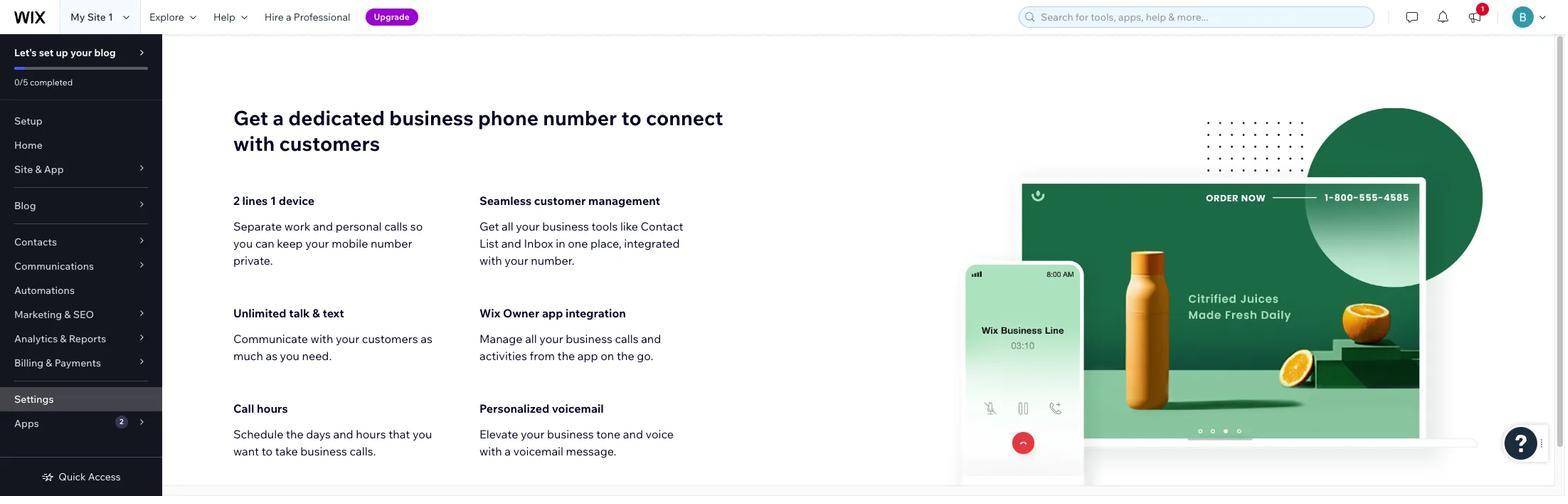 Task type: vqa. For each thing, say whether or not it's contained in the screenshot.
NEED.
yes



Task type: locate. For each thing, give the bounding box(es) containing it.
unlimited talk & text
[[233, 306, 344, 320]]

you up private.
[[233, 236, 253, 250]]

1 vertical spatial calls
[[615, 332, 639, 346]]

your inside the separate work and personal calls so you can keep your mobile number private.
[[305, 236, 329, 250]]

one
[[568, 236, 588, 250]]

inbox
[[524, 236, 553, 250]]

your down text
[[336, 332, 360, 346]]

app right owner
[[542, 306, 563, 320]]

2 vertical spatial you
[[413, 427, 432, 441]]

with down "list"
[[480, 253, 502, 268]]

you right that
[[413, 427, 432, 441]]

your down inbox
[[505, 253, 528, 268]]

the inside schedule the days and hours that you want to take business calls.
[[286, 427, 304, 441]]

calls
[[384, 219, 408, 233], [615, 332, 639, 346]]

1 horizontal spatial all
[[525, 332, 537, 346]]

2 inside sidebar element
[[120, 417, 124, 426]]

1 vertical spatial app
[[578, 349, 598, 363]]

business inside get a dedicated business phone number to connect with customers
[[389, 105, 474, 130]]

1 vertical spatial a
[[273, 105, 284, 130]]

get inside get all your business tools like contact list and inbox in one place, integrated with your number.
[[480, 219, 499, 233]]

&
[[35, 163, 42, 176], [312, 306, 320, 320], [64, 308, 71, 321], [60, 332, 67, 345], [46, 357, 52, 369]]

all down seamless
[[502, 219, 514, 233]]

2 horizontal spatial a
[[505, 444, 511, 458]]

with
[[233, 131, 275, 156], [480, 253, 502, 268], [311, 332, 333, 346], [480, 444, 502, 458]]

quick access button
[[42, 470, 121, 483]]

a inside get a dedicated business phone number to connect with customers
[[273, 105, 284, 130]]

and inside get all your business tools like contact list and inbox in one place, integrated with your number.
[[501, 236, 522, 250]]

your inside elevate your business tone and voice with a voicemail message.
[[521, 427, 545, 441]]

all inside the manage all your business calls and activities from the app on the go.
[[525, 332, 537, 346]]

business inside the manage all your business calls and activities from the app on the go.
[[566, 332, 613, 346]]

0 vertical spatial get
[[233, 105, 268, 130]]

& inside dropdown button
[[60, 332, 67, 345]]

you inside the separate work and personal calls so you can keep your mobile number private.
[[233, 236, 253, 250]]

2 horizontal spatial you
[[413, 427, 432, 441]]

to inside get a dedicated business phone number to connect with customers
[[622, 105, 642, 130]]

all inside get all your business tools like contact list and inbox in one place, integrated with your number.
[[502, 219, 514, 233]]

all up from
[[525, 332, 537, 346]]

your down personalized voicemail
[[521, 427, 545, 441]]

payments
[[55, 357, 101, 369]]

1 vertical spatial 2
[[120, 417, 124, 426]]

separate
[[233, 219, 282, 233]]

number
[[543, 105, 617, 130], [371, 236, 412, 250]]

number.
[[531, 253, 575, 268]]

2 down settings link
[[120, 417, 124, 426]]

1 vertical spatial all
[[525, 332, 537, 346]]

schedule the days and hours that you want to take business calls.
[[233, 427, 432, 458]]

2
[[233, 194, 240, 208], [120, 417, 124, 426]]

days
[[306, 427, 331, 441]]

with up "need."
[[311, 332, 333, 346]]

number inside the separate work and personal calls so you can keep your mobile number private.
[[371, 236, 412, 250]]

0 vertical spatial as
[[421, 332, 433, 346]]

your right the up on the left top of page
[[70, 46, 92, 59]]

need.
[[302, 349, 332, 363]]

2 horizontal spatial the
[[617, 349, 634, 363]]

unlimited
[[233, 306, 286, 320]]

a right hire
[[286, 11, 291, 23]]

manage
[[480, 332, 523, 346]]

0 vertical spatial you
[[233, 236, 253, 250]]

business for customers
[[389, 105, 474, 130]]

the right from
[[558, 349, 575, 363]]

site right my
[[87, 11, 106, 23]]

and inside elevate your business tone and voice with a voicemail message.
[[623, 427, 643, 441]]

the right on
[[617, 349, 634, 363]]

1 vertical spatial hours
[[356, 427, 386, 441]]

1 for 2 lines 1 device
[[270, 194, 276, 208]]

and right tone
[[623, 427, 643, 441]]

your up from
[[540, 332, 563, 346]]

1 horizontal spatial app
[[578, 349, 598, 363]]

app
[[44, 163, 64, 176]]

hours up the calls. on the left of page
[[356, 427, 386, 441]]

and
[[313, 219, 333, 233], [501, 236, 522, 250], [641, 332, 661, 346], [333, 427, 353, 441], [623, 427, 643, 441]]

0 horizontal spatial number
[[371, 236, 412, 250]]

you
[[233, 236, 253, 250], [280, 349, 300, 363], [413, 427, 432, 441]]

blog button
[[0, 194, 162, 218]]

all
[[502, 219, 514, 233], [525, 332, 537, 346]]

integrated
[[624, 236, 680, 250]]

1 horizontal spatial get
[[480, 219, 499, 233]]

1 vertical spatial number
[[371, 236, 412, 250]]

your down work
[[305, 236, 329, 250]]

and right work
[[313, 219, 333, 233]]

get a dedicated business phone number to connect with customers
[[233, 105, 723, 156]]

much
[[233, 349, 263, 363]]

app left on
[[578, 349, 598, 363]]

tone
[[597, 427, 621, 441]]

0 horizontal spatial all
[[502, 219, 514, 233]]

0 vertical spatial hours
[[257, 401, 288, 416]]

1 horizontal spatial as
[[421, 332, 433, 346]]

0 horizontal spatial you
[[233, 236, 253, 250]]

get for get all your business tools like contact list and inbox in one place, integrated with your number.
[[480, 219, 499, 233]]

to left connect
[[622, 105, 642, 130]]

calls left so
[[384, 219, 408, 233]]

a for professional
[[286, 11, 291, 23]]

to inside schedule the days and hours that you want to take business calls.
[[262, 444, 273, 458]]

& inside popup button
[[46, 357, 52, 369]]

2 horizontal spatial 1
[[1481, 4, 1485, 14]]

0 horizontal spatial calls
[[384, 219, 408, 233]]

& left seo in the bottom of the page
[[64, 308, 71, 321]]

business
[[389, 105, 474, 130], [542, 219, 589, 233], [566, 332, 613, 346], [547, 427, 594, 441], [300, 444, 347, 458]]

business inside get all your business tools like contact list and inbox in one place, integrated with your number.
[[542, 219, 589, 233]]

& for seo
[[64, 308, 71, 321]]

customers inside get a dedicated business phone number to connect with customers
[[279, 131, 380, 156]]

0 horizontal spatial as
[[266, 349, 278, 363]]

with up lines at the top left of the page
[[233, 131, 275, 156]]

0 horizontal spatial get
[[233, 105, 268, 130]]

a left the dedicated
[[273, 105, 284, 130]]

0 horizontal spatial 2
[[120, 417, 124, 426]]

message.
[[566, 444, 617, 458]]

let's
[[14, 46, 37, 59]]

a down elevate
[[505, 444, 511, 458]]

0 vertical spatial all
[[502, 219, 514, 233]]

voicemail
[[552, 401, 604, 416], [514, 444, 564, 458]]

integration
[[566, 306, 626, 320]]

setup
[[14, 115, 43, 127]]

call
[[233, 401, 254, 416]]

communicate with your customers as much as you need.
[[233, 332, 433, 363]]

1 vertical spatial voicemail
[[514, 444, 564, 458]]

you inside schedule the days and hours that you want to take business calls.
[[413, 427, 432, 441]]

1 horizontal spatial number
[[543, 105, 617, 130]]

settings link
[[0, 387, 162, 411]]

hours inside schedule the days and hours that you want to take business calls.
[[356, 427, 386, 441]]

0 vertical spatial to
[[622, 105, 642, 130]]

0 horizontal spatial a
[[273, 105, 284, 130]]

you down communicate
[[280, 349, 300, 363]]

on
[[601, 349, 614, 363]]

hours
[[257, 401, 288, 416], [356, 427, 386, 441]]

analytics
[[14, 332, 58, 345]]

contact
[[641, 219, 684, 233]]

site
[[87, 11, 106, 23], [14, 163, 33, 176]]

owner
[[503, 306, 540, 320]]

0 vertical spatial calls
[[384, 219, 408, 233]]

0 horizontal spatial to
[[262, 444, 273, 458]]

1 horizontal spatial you
[[280, 349, 300, 363]]

& inside dropdown button
[[64, 308, 71, 321]]

1 horizontal spatial hours
[[356, 427, 386, 441]]

calls.
[[350, 444, 376, 458]]

1 horizontal spatial 1
[[270, 194, 276, 208]]

separate work and personal calls so you can keep your mobile number private.
[[233, 219, 423, 268]]

hours right call
[[257, 401, 288, 416]]

0 vertical spatial customers
[[279, 131, 380, 156]]

0 horizontal spatial app
[[542, 306, 563, 320]]

2 vertical spatial a
[[505, 444, 511, 458]]

voicemail inside elevate your business tone and voice with a voicemail message.
[[514, 444, 564, 458]]

the up take
[[286, 427, 304, 441]]

get all your business tools like contact list and inbox in one place, integrated with your number.
[[480, 219, 684, 268]]

& left reports
[[60, 332, 67, 345]]

1 horizontal spatial calls
[[615, 332, 639, 346]]

help
[[213, 11, 235, 23]]

1
[[1481, 4, 1485, 14], [108, 11, 113, 23], [270, 194, 276, 208]]

1 inside button
[[1481, 4, 1485, 14]]

1 vertical spatial customers
[[362, 332, 418, 346]]

1 horizontal spatial a
[[286, 11, 291, 23]]

1 horizontal spatial 2
[[233, 194, 240, 208]]

0 horizontal spatial the
[[286, 427, 304, 441]]

1 vertical spatial get
[[480, 219, 499, 233]]

2 left lines at the top left of the page
[[233, 194, 240, 208]]

and up the go.
[[641, 332, 661, 346]]

communications
[[14, 260, 94, 273]]

a
[[286, 11, 291, 23], [273, 105, 284, 130], [505, 444, 511, 458]]

voicemail up elevate your business tone and voice with a voicemail message.
[[552, 401, 604, 416]]

0 vertical spatial app
[[542, 306, 563, 320]]

1 horizontal spatial site
[[87, 11, 106, 23]]

0 vertical spatial voicemail
[[552, 401, 604, 416]]

0 horizontal spatial hours
[[257, 401, 288, 416]]

with inside get all your business tools like contact list and inbox in one place, integrated with your number.
[[480, 253, 502, 268]]

calls for so
[[384, 219, 408, 233]]

1 vertical spatial you
[[280, 349, 300, 363]]

to down schedule
[[262, 444, 273, 458]]

voicemail down personalized voicemail
[[514, 444, 564, 458]]

number inside get a dedicated business phone number to connect with customers
[[543, 105, 617, 130]]

1 for my site 1
[[108, 11, 113, 23]]

1 horizontal spatial to
[[622, 105, 642, 130]]

0 vertical spatial number
[[543, 105, 617, 130]]

quick access
[[59, 470, 121, 483]]

personal
[[336, 219, 382, 233]]

all for get
[[502, 219, 514, 233]]

manage all your business calls and activities from the app on the go.
[[480, 332, 661, 363]]

get inside get a dedicated business phone number to connect with customers
[[233, 105, 268, 130]]

my
[[70, 11, 85, 23]]

and right "list"
[[501, 236, 522, 250]]

and right days at the left bottom of page
[[333, 427, 353, 441]]

business for app
[[566, 332, 613, 346]]

0 horizontal spatial 1
[[108, 11, 113, 23]]

business for inbox
[[542, 219, 589, 233]]

seo
[[73, 308, 94, 321]]

seamless
[[480, 194, 532, 208]]

1 vertical spatial to
[[262, 444, 273, 458]]

calls inside the manage all your business calls and activities from the app on the go.
[[615, 332, 639, 346]]

& right billing
[[46, 357, 52, 369]]

tools
[[592, 219, 618, 233]]

calls up the go.
[[615, 332, 639, 346]]

& inside 'dropdown button'
[[35, 163, 42, 176]]

you for hours
[[413, 427, 432, 441]]

with down elevate
[[480, 444, 502, 458]]

calls inside the separate work and personal calls so you can keep your mobile number private.
[[384, 219, 408, 233]]

hire a professional
[[265, 11, 351, 23]]

0 vertical spatial a
[[286, 11, 291, 23]]

site down "home"
[[14, 163, 33, 176]]

blog
[[94, 46, 116, 59]]

0 horizontal spatial site
[[14, 163, 33, 176]]

with inside communicate with your customers as much as you need.
[[311, 332, 333, 346]]

& right talk
[[312, 306, 320, 320]]

& left the app
[[35, 163, 42, 176]]

professional
[[294, 11, 351, 23]]

1 vertical spatial site
[[14, 163, 33, 176]]

as
[[421, 332, 433, 346], [266, 349, 278, 363]]

0 vertical spatial 2
[[233, 194, 240, 208]]



Task type: describe. For each thing, give the bounding box(es) containing it.
& for payments
[[46, 357, 52, 369]]

set
[[39, 46, 54, 59]]

dedicated
[[288, 105, 385, 130]]

help button
[[205, 0, 256, 34]]

customer
[[534, 194, 586, 208]]

take
[[275, 444, 298, 458]]

you for lines
[[233, 236, 253, 250]]

1 button
[[1460, 0, 1491, 34]]

site & app
[[14, 163, 64, 176]]

communications button
[[0, 254, 162, 278]]

& for app
[[35, 163, 42, 176]]

keep
[[277, 236, 303, 250]]

setup link
[[0, 109, 162, 133]]

that
[[389, 427, 410, 441]]

schedule
[[233, 427, 284, 441]]

home
[[14, 139, 43, 152]]

communicate
[[233, 332, 308, 346]]

automations link
[[0, 278, 162, 302]]

upgrade button
[[365, 9, 418, 26]]

quick
[[59, 470, 86, 483]]

billing
[[14, 357, 44, 369]]

0 vertical spatial site
[[87, 11, 106, 23]]

your inside the manage all your business calls and activities from the app on the go.
[[540, 332, 563, 346]]

elevate
[[480, 427, 518, 441]]

hire a professional link
[[256, 0, 359, 34]]

wix
[[480, 306, 501, 320]]

contacts button
[[0, 230, 162, 254]]

marketing
[[14, 308, 62, 321]]

completed
[[30, 77, 73, 88]]

with inside elevate your business tone and voice with a voicemail message.
[[480, 444, 502, 458]]

go.
[[637, 349, 654, 363]]

want
[[233, 444, 259, 458]]

in
[[556, 236, 565, 250]]

blog
[[14, 199, 36, 212]]

list
[[480, 236, 499, 250]]

elevate your business tone and voice with a voicemail message.
[[480, 427, 674, 458]]

Search for tools, apps, help & more... field
[[1037, 7, 1370, 27]]

0/5 completed
[[14, 77, 73, 88]]

analytics & reports
[[14, 332, 106, 345]]

2 for 2 lines 1 device
[[233, 194, 240, 208]]

a for dedicated
[[273, 105, 284, 130]]

so
[[410, 219, 423, 233]]

analytics & reports button
[[0, 327, 162, 351]]

lines
[[242, 194, 268, 208]]

with inside get a dedicated business phone number to connect with customers
[[233, 131, 275, 156]]

and inside the separate work and personal calls so you can keep your mobile number private.
[[313, 219, 333, 233]]

site inside 'dropdown button'
[[14, 163, 33, 176]]

business inside schedule the days and hours that you want to take business calls.
[[300, 444, 347, 458]]

can
[[255, 236, 274, 250]]

voice
[[646, 427, 674, 441]]

access
[[88, 470, 121, 483]]

home link
[[0, 133, 162, 157]]

get for get a dedicated business phone number to connect with customers
[[233, 105, 268, 130]]

& for reports
[[60, 332, 67, 345]]

place,
[[591, 236, 622, 250]]

2 lines 1 device
[[233, 194, 315, 208]]

settings
[[14, 393, 54, 406]]

up
[[56, 46, 68, 59]]

marketing & seo button
[[0, 302, 162, 327]]

device
[[279, 194, 315, 208]]

app inside the manage all your business calls and activities from the app on the go.
[[578, 349, 598, 363]]

activities
[[480, 349, 527, 363]]

hire
[[265, 11, 284, 23]]

personalized
[[480, 401, 550, 416]]

explore
[[149, 11, 184, 23]]

apps
[[14, 417, 39, 430]]

like
[[620, 219, 638, 233]]

business inside elevate your business tone and voice with a voicemail message.
[[547, 427, 594, 441]]

site & app button
[[0, 157, 162, 181]]

let's set up your blog
[[14, 46, 116, 59]]

sidebar element
[[0, 34, 162, 496]]

connect
[[646, 105, 723, 130]]

private.
[[233, 253, 273, 268]]

1 vertical spatial as
[[266, 349, 278, 363]]

automations
[[14, 284, 75, 297]]

calls for and
[[615, 332, 639, 346]]

customers inside communicate with your customers as much as you need.
[[362, 332, 418, 346]]

talk
[[289, 306, 310, 320]]

a inside elevate your business tone and voice with a voicemail message.
[[505, 444, 511, 458]]

you inside communicate with your customers as much as you need.
[[280, 349, 300, 363]]

work
[[284, 219, 311, 233]]

and inside schedule the days and hours that you want to take business calls.
[[333, 427, 353, 441]]

1 horizontal spatial the
[[558, 349, 575, 363]]

your inside sidebar element
[[70, 46, 92, 59]]

from
[[530, 349, 555, 363]]

text
[[323, 306, 344, 320]]

2 for 2
[[120, 417, 124, 426]]

management
[[589, 194, 660, 208]]

seamless customer management
[[480, 194, 660, 208]]

your inside communicate with your customers as much as you need.
[[336, 332, 360, 346]]

all for manage
[[525, 332, 537, 346]]

reports
[[69, 332, 106, 345]]

call hours
[[233, 401, 288, 416]]

your up inbox
[[516, 219, 540, 233]]

my site 1
[[70, 11, 113, 23]]

contacts
[[14, 236, 57, 248]]

0/5
[[14, 77, 28, 88]]

and inside the manage all your business calls and activities from the app on the go.
[[641, 332, 661, 346]]

billing & payments button
[[0, 351, 162, 375]]



